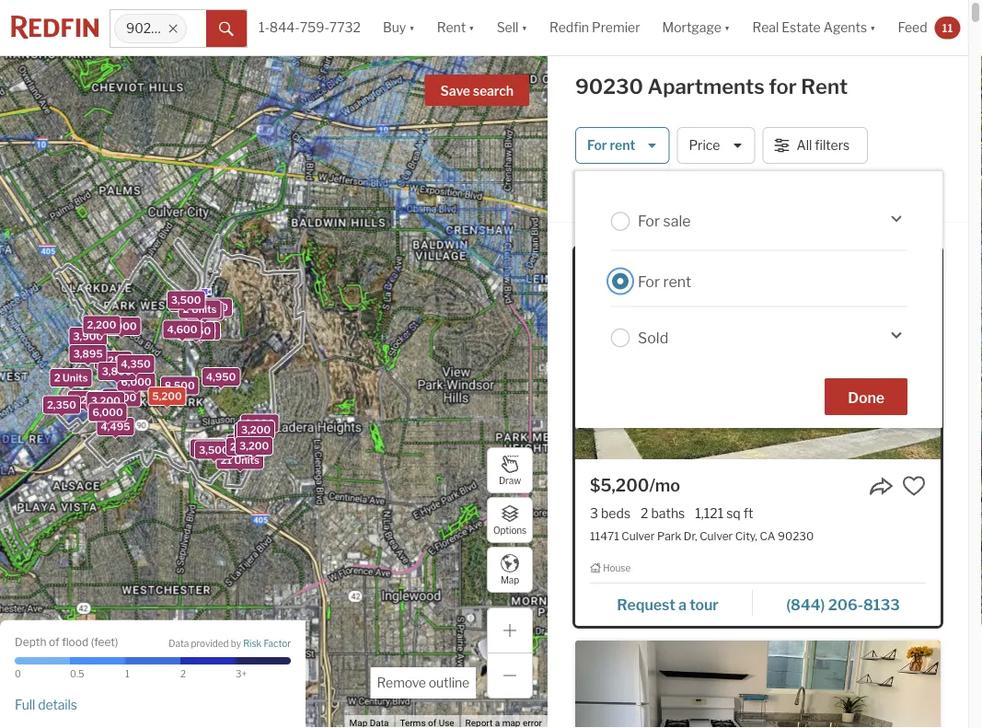 Task type: describe. For each thing, give the bounding box(es) containing it.
sold
[[638, 329, 669, 347]]

map button
[[487, 547, 533, 593]]

full details
[[15, 697, 77, 712]]

real
[[753, 20, 779, 35]]

premier
[[592, 20, 640, 35]]

3
[[590, 506, 598, 521]]

2,300
[[245, 418, 275, 429]]

details
[[38, 697, 77, 712]]

$5,200
[[590, 475, 649, 496]]

1 vertical spatial 3,200
[[241, 424, 271, 436]]

baths
[[651, 506, 685, 521]]

agents
[[824, 20, 867, 35]]

google image
[[5, 704, 65, 728]]

real estate agents ▾ button
[[742, 0, 887, 55]]

3,800
[[102, 366, 132, 378]]

11471 culver park dr, culver city, ca 90230
[[590, 529, 814, 543]]

▾ for sell ▾
[[522, 20, 528, 35]]

2 vertical spatial 3,200
[[239, 440, 269, 452]]

feet
[[94, 636, 115, 649]]

table button
[[896, 195, 941, 220]]

2 culver from the left
[[700, 529, 733, 543]]

0 vertical spatial 3,500
[[171, 294, 201, 306]]

for
[[769, 74, 797, 99]]

done button
[[825, 378, 908, 415]]

ft
[[744, 506, 754, 521]]

data
[[169, 638, 189, 649]]

all filters
[[797, 138, 850, 153]]

1 vertical spatial 2,200
[[72, 394, 101, 406]]

buy
[[383, 20, 406, 35]]

rent inside button
[[610, 138, 636, 153]]

mortgage ▾
[[662, 20, 731, 35]]

2 left baths
[[641, 506, 649, 521]]

1 vertical spatial 6,000
[[121, 376, 152, 388]]

buy ▾
[[383, 20, 415, 35]]

photo of 11471 culver park dr, culver city, ca 90230 image
[[575, 248, 941, 460]]

full details button
[[15, 697, 77, 713]]

rent inside rent ▾ dropdown button
[[437, 20, 466, 35]]

submit search image
[[219, 22, 234, 37]]

for rent inside button
[[587, 138, 636, 153]]

2 up 21
[[230, 441, 236, 453]]

sell ▾ button
[[486, 0, 539, 55]]

risk
[[243, 638, 262, 649]]

flood
[[62, 636, 89, 649]]

mortgage ▾ button
[[651, 0, 742, 55]]

5,250
[[99, 354, 128, 366]]

rent ▾ button
[[426, 0, 486, 55]]

844-
[[270, 20, 300, 35]]

units down 3,895
[[63, 372, 88, 384]]

3+
[[236, 669, 247, 680]]

40
[[575, 190, 593, 206]]

7732
[[329, 20, 361, 35]]

photo of 12035 havelock ave, culver city, ca 90230 image
[[575, 641, 941, 728]]

0 vertical spatial 2,200
[[87, 319, 116, 331]]

1 horizontal spatial 2 units
[[183, 304, 217, 315]]

3,100
[[173, 297, 201, 309]]

759-
[[300, 20, 329, 35]]

5,200
[[152, 391, 182, 403]]

provided
[[191, 638, 229, 649]]

3,900
[[73, 331, 103, 343]]

park
[[657, 529, 682, 543]]

0 vertical spatial 6,000
[[186, 325, 216, 337]]

1-844-759-7732 link
[[259, 20, 361, 35]]

▾ for buy ▾
[[409, 20, 415, 35]]

done
[[848, 388, 885, 406]]

for inside button
[[587, 138, 607, 153]]

11
[[942, 21, 953, 34]]

1,121
[[695, 506, 724, 521]]

all
[[797, 138, 812, 153]]

2,550
[[231, 438, 261, 450]]

4,495
[[101, 421, 130, 433]]

sq
[[727, 506, 741, 521]]

▾ for mortgage ▾
[[725, 20, 731, 35]]

save
[[441, 83, 470, 99]]

draw
[[499, 475, 521, 486]]

units down 3,665
[[238, 441, 264, 453]]

for sale
[[638, 212, 691, 230]]

options button
[[487, 497, 533, 543]]

/mo
[[649, 475, 680, 496]]

4,500
[[198, 302, 228, 314]]

(844)
[[787, 596, 825, 614]]

risk factor link
[[243, 637, 291, 650]]

0.5
[[70, 669, 84, 680]]

save search button
[[425, 75, 529, 106]]

90230 for 90230 apartments for rent
[[575, 74, 644, 99]]

0 vertical spatial 3,200
[[91, 395, 121, 407]]

map
[[501, 575, 519, 586]]

ca
[[760, 529, 776, 543]]

1 vertical spatial 2 units
[[54, 372, 88, 384]]

sell ▾
[[497, 20, 528, 35]]

tour
[[690, 596, 719, 614]]

$5,200 /mo
[[590, 475, 680, 496]]



Task type: vqa. For each thing, say whether or not it's contained in the screenshot.
Units
yes



Task type: locate. For each thing, give the bounding box(es) containing it.
1
[[125, 669, 130, 680]]

1 ▾ from the left
[[409, 20, 415, 35]]

3,114
[[212, 441, 237, 453]]

)
[[115, 636, 118, 649]]

sale
[[663, 212, 691, 230]]

(
[[91, 636, 94, 649]]

21
[[221, 455, 232, 467]]

outline
[[429, 675, 470, 691]]

1 horizontal spatial culver
[[700, 529, 733, 543]]

0 horizontal spatial culver
[[622, 529, 655, 543]]

units down 2,550
[[234, 455, 260, 467]]

for rent inside dialog
[[638, 272, 692, 290]]

2 down data
[[180, 669, 186, 680]]

favorite button checkbox
[[902, 474, 926, 498]]

1 horizontal spatial rent
[[801, 74, 848, 99]]

redfin
[[550, 20, 589, 35]]

4,950
[[190, 305, 220, 317], [206, 371, 236, 383]]

6,000 down 4,500
[[186, 325, 216, 337]]

price
[[689, 138, 720, 153]]

5 ▾ from the left
[[870, 20, 876, 35]]

real estate agents ▾
[[753, 20, 876, 35]]

units up 2,450
[[191, 304, 217, 315]]

2,450
[[182, 325, 211, 337]]

remove outline button
[[371, 668, 476, 699]]

for rent button
[[575, 127, 670, 164]]

real estate agents ▾ link
[[753, 0, 876, 55]]

3,314
[[194, 442, 222, 454]]

request
[[617, 596, 676, 614]]

3 beds
[[590, 506, 631, 521]]

2 vertical spatial 6,000
[[93, 407, 123, 418]]

3,500 up 4,600 at the top left of the page
[[171, 294, 201, 306]]

0
[[15, 669, 21, 680]]

▾ right sell
[[522, 20, 528, 35]]

0 vertical spatial 90230
[[126, 21, 168, 36]]

factor
[[264, 638, 291, 649]]

▾ for rent ▾
[[469, 20, 475, 35]]

90230 left submit search image
[[126, 21, 168, 36]]

rent
[[610, 138, 636, 153], [663, 272, 692, 290]]

house
[[603, 563, 631, 574]]

1 vertical spatial rent
[[663, 272, 692, 290]]

1 culver from the left
[[622, 529, 655, 543]]

(844) 206-8133
[[787, 596, 900, 614]]

request a tour button
[[590, 589, 753, 617]]

5,900
[[107, 320, 137, 332]]

rent right buy ▾
[[437, 20, 466, 35]]

for up sold
[[638, 272, 660, 290]]

2 units up 21 units
[[230, 441, 264, 453]]

1 horizontal spatial rent
[[663, 272, 692, 290]]

for left sale
[[638, 212, 660, 230]]

3,200
[[91, 395, 121, 407], [241, 424, 271, 436], [239, 440, 269, 452]]

for rent up sold
[[638, 272, 692, 290]]

rent ▾ button
[[437, 0, 475, 55]]

remove outline
[[377, 675, 470, 691]]

2 horizontal spatial 90230
[[778, 529, 814, 543]]

0 vertical spatial for
[[587, 138, 607, 153]]

full
[[15, 697, 35, 712]]

of
[[49, 636, 59, 649]]

8,500
[[165, 380, 195, 392]]

0 horizontal spatial 2 units
[[54, 372, 88, 384]]

2 up the 2,350
[[54, 372, 60, 384]]

favorite button image
[[902, 474, 926, 498]]

all filters button
[[763, 127, 868, 164]]

2 baths
[[641, 506, 685, 521]]

for rent
[[587, 138, 636, 153], [638, 272, 692, 290]]

2 ▾ from the left
[[469, 20, 475, 35]]

▾ right buy
[[409, 20, 415, 35]]

2,200 up 6,250
[[72, 394, 101, 406]]

for rent up 40
[[587, 138, 636, 153]]

3,200 down 3,665
[[239, 440, 269, 452]]

90230 for 90230
[[126, 21, 168, 36]]

▾ right agents
[[870, 20, 876, 35]]

mortgage
[[662, 20, 722, 35]]

map region
[[0, 7, 692, 728]]

redfin premier
[[550, 20, 640, 35]]

(844) 206-8133 link
[[753, 587, 926, 619]]

1 vertical spatial 90230
[[575, 74, 644, 99]]

sell ▾ button
[[497, 0, 528, 55]]

3,500 left 2,550
[[199, 444, 229, 456]]

90230 right ca at the right of the page
[[778, 529, 814, 543]]

1-
[[259, 20, 270, 35]]

2 horizontal spatial 2 units
[[230, 441, 264, 453]]

depth
[[15, 636, 46, 649]]

0 vertical spatial rent
[[437, 20, 466, 35]]

1 vertical spatial for
[[638, 212, 660, 230]]

21 units
[[221, 455, 260, 467]]

8133
[[864, 596, 900, 614]]

5,800
[[106, 392, 137, 404]]

draw button
[[487, 447, 533, 494]]

save search
[[441, 83, 514, 99]]

search
[[473, 83, 514, 99]]

6,000 down 4,350 at the left of the page
[[121, 376, 152, 388]]

206-
[[828, 596, 864, 614]]

1 horizontal spatial 90230
[[575, 74, 644, 99]]

table
[[900, 196, 937, 214]]

sell
[[497, 20, 519, 35]]

0 vertical spatial for rent
[[587, 138, 636, 153]]

dialog containing for sale
[[575, 171, 943, 428]]

3,200 up 4,495
[[91, 395, 121, 407]]

for up 40
[[587, 138, 607, 153]]

0 horizontal spatial rent
[[437, 20, 466, 35]]

1 vertical spatial 4,950
[[206, 371, 236, 383]]

None search field
[[187, 10, 206, 47]]

2 units up the 2,350
[[54, 372, 88, 384]]

0 horizontal spatial rent
[[610, 138, 636, 153]]

3,200 up 2,550
[[241, 424, 271, 436]]

4,950 right 8,500
[[206, 371, 236, 383]]

3,895
[[73, 348, 103, 360]]

rent left price
[[610, 138, 636, 153]]

rent inside dialog
[[663, 272, 692, 290]]

4 ▾ from the left
[[725, 20, 731, 35]]

culver left the park at the bottom right of the page
[[622, 529, 655, 543]]

0 vertical spatial 2 units
[[183, 304, 217, 315]]

by
[[231, 638, 241, 649]]

4,350
[[121, 358, 151, 370]]

2 units up 2,450
[[183, 304, 217, 315]]

▾ left sell
[[469, 20, 475, 35]]

rent right for
[[801, 74, 848, 99]]

remove
[[377, 675, 426, 691]]

filters
[[815, 138, 850, 153]]

price button
[[677, 127, 755, 164]]

4,600
[[167, 324, 197, 336]]

2 vertical spatial 90230
[[778, 529, 814, 543]]

units
[[191, 304, 217, 315], [63, 372, 88, 384], [238, 441, 264, 453], [234, 455, 260, 467]]

3 ▾ from the left
[[522, 20, 528, 35]]

apartments
[[648, 74, 765, 99]]

0 horizontal spatial for rent
[[587, 138, 636, 153]]

1 vertical spatial rent
[[801, 74, 848, 99]]

city,
[[735, 529, 758, 543]]

data provided by risk factor
[[169, 638, 291, 649]]

2 vertical spatial 2 units
[[230, 441, 264, 453]]

6,000 up 4,495
[[93, 407, 123, 418]]

2 up 4,600 at the top left of the page
[[183, 304, 189, 315]]

estate
[[782, 20, 821, 35]]

buy ▾ button
[[372, 0, 426, 55]]

▾ right mortgage
[[725, 20, 731, 35]]

culver down 1,121
[[700, 529, 733, 543]]

90230 down premier
[[575, 74, 644, 99]]

1 horizontal spatial for rent
[[638, 272, 692, 290]]

request a tour
[[617, 596, 719, 614]]

6,250
[[93, 407, 122, 419]]

2,200
[[87, 319, 116, 331], [72, 394, 101, 406]]

remove 90230 image
[[168, 23, 179, 34]]

0 horizontal spatial 90230
[[126, 21, 168, 36]]

options
[[493, 525, 527, 536]]

0 vertical spatial 4,950
[[190, 305, 220, 317]]

rent down sale
[[663, 272, 692, 290]]

dialog
[[575, 171, 943, 428]]

2 vertical spatial for
[[638, 272, 660, 290]]

2,200 up 3,895
[[87, 319, 116, 331]]

2,350
[[47, 399, 76, 411]]

0 vertical spatial rent
[[610, 138, 636, 153]]

4,950 up 2,450
[[190, 305, 220, 317]]

1 vertical spatial 3,500
[[199, 444, 229, 456]]

1 vertical spatial for rent
[[638, 272, 692, 290]]

redfin premier button
[[539, 0, 651, 55]]



